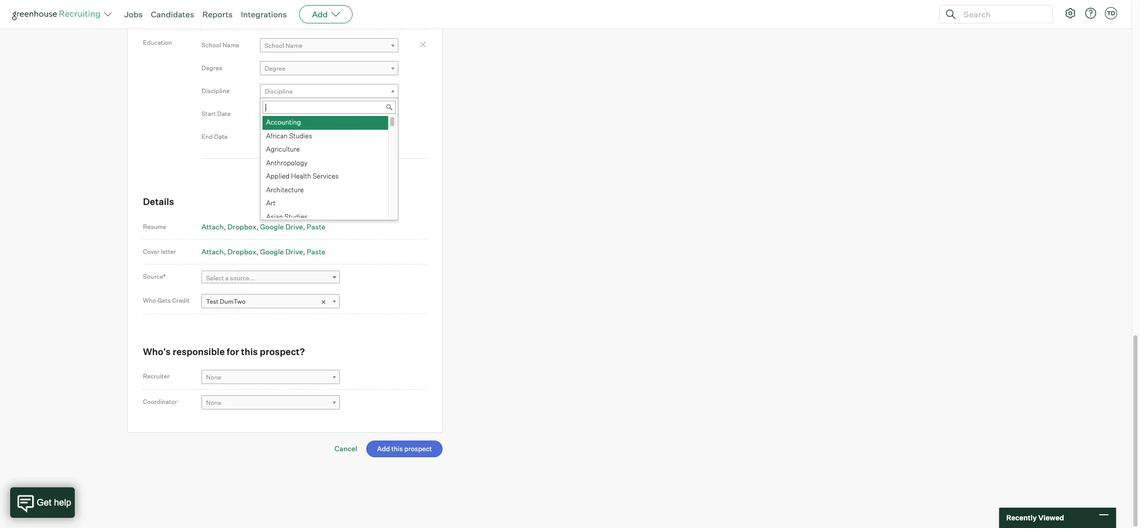 Task type: locate. For each thing, give the bounding box(es) containing it.
1 attach dropbox google drive paste from the top
[[202, 222, 326, 231]]

none link
[[202, 370, 340, 385], [202, 395, 340, 410]]

attach
[[202, 222, 224, 231], [202, 247, 224, 256]]

paste link down art "option"
[[307, 222, 326, 231]]

another
[[223, 13, 249, 22]]

attach link
[[202, 222, 226, 231], [202, 247, 226, 256]]

yyyy text field up african studies
[[287, 106, 317, 122]]

none for coordinator
[[206, 399, 221, 407]]

google drive link
[[260, 222, 305, 231], [260, 247, 305, 256]]

who
[[143, 297, 156, 304]]

dropbox link
[[228, 222, 259, 231], [228, 247, 259, 256]]

1 vertical spatial attach link
[[202, 247, 226, 256]]

attach dropbox google drive paste for resume
[[202, 222, 326, 231]]

prospect?
[[260, 346, 305, 357]]

who's
[[143, 346, 171, 357]]

attach link for resume
[[202, 222, 226, 231]]

2 dropbox link from the top
[[228, 247, 259, 256]]

studies right asian
[[285, 213, 308, 221]]

0 vertical spatial mm text field
[[260, 106, 285, 122]]

date right start
[[217, 110, 231, 118]]

add button
[[299, 5, 353, 23]]

studies inside "option"
[[285, 213, 308, 221]]

candidates
[[151, 9, 194, 19]]

school name link
[[260, 38, 398, 53]]

0 vertical spatial attach link
[[202, 222, 226, 231]]

dropbox link for resume
[[228, 222, 259, 231]]

school down integrations link
[[265, 42, 284, 50]]

paste down asian studies "option"
[[307, 247, 326, 256]]

1 vertical spatial none link
[[202, 395, 340, 410]]

2 attach link from the top
[[202, 247, 226, 256]]

start date
[[202, 110, 231, 118]]

0 horizontal spatial degree
[[202, 64, 222, 72]]

1 vertical spatial attach dropbox google drive paste
[[202, 247, 326, 256]]

0 vertical spatial attach dropbox google drive paste
[[202, 222, 326, 231]]

1 vertical spatial google drive link
[[260, 247, 305, 256]]

google up select a source... link
[[260, 247, 284, 256]]

1 vertical spatial dropbox
[[228, 247, 256, 256]]

studies down accounting
[[289, 132, 312, 140]]

1 vertical spatial drive
[[285, 247, 303, 256]]

school name down integrations link
[[265, 42, 303, 50]]

1 vertical spatial paste link
[[307, 247, 326, 256]]

agriculture
[[266, 145, 300, 153]]

dropbox
[[228, 222, 256, 231], [228, 247, 256, 256]]

1 drive from the top
[[285, 222, 303, 231]]

1 attach link from the top
[[202, 222, 226, 231]]

yyyy text field for start date
[[287, 106, 317, 122]]

add right the +
[[208, 13, 222, 22]]

google
[[260, 222, 284, 231], [260, 247, 284, 256]]

0 vertical spatial paste
[[307, 222, 326, 231]]

cancel link
[[335, 444, 357, 453]]

end date
[[202, 133, 228, 141]]

2 attach dropbox google drive paste from the top
[[202, 247, 326, 256]]

1 vertical spatial paste
[[307, 247, 326, 256]]

0 vertical spatial google
[[260, 222, 284, 231]]

0 vertical spatial studies
[[289, 132, 312, 140]]

2 paste link from the top
[[307, 247, 326, 256]]

applied health services option
[[263, 170, 388, 184]]

details
[[143, 196, 174, 207]]

school
[[202, 41, 221, 49], [265, 42, 284, 50]]

name
[[222, 41, 239, 49], [286, 42, 303, 50]]

google drive link for resume
[[260, 222, 305, 231]]

1 none link from the top
[[202, 370, 340, 385]]

none
[[206, 374, 221, 381], [206, 399, 221, 407]]

google down asian
[[260, 222, 284, 231]]

school inside school name link
[[265, 42, 284, 50]]

art option
[[263, 197, 388, 211]]

2 dropbox from the top
[[228, 247, 256, 256]]

paste link
[[307, 222, 326, 231], [307, 247, 326, 256]]

health
[[291, 172, 311, 180]]

2 mm text field from the top
[[260, 129, 285, 145]]

None submit
[[366, 441, 443, 457]]

greenhouse recruiting image
[[12, 8, 104, 20]]

test dumtwo link
[[202, 294, 340, 309]]

attach dropbox google drive paste
[[202, 222, 326, 231], [202, 247, 326, 256]]

letter
[[161, 248, 176, 255]]

+ add another
[[202, 13, 249, 22]]

1 horizontal spatial degree
[[265, 65, 285, 72]]

2 paste from the top
[[307, 247, 326, 256]]

1 paste link from the top
[[307, 222, 326, 231]]

african
[[266, 132, 288, 140]]

cancel
[[335, 444, 357, 453]]

2 drive from the top
[[285, 247, 303, 256]]

1 google drive link from the top
[[260, 222, 305, 231]]

google drive link down asian studies
[[260, 222, 305, 231]]

name up degree link
[[286, 42, 303, 50]]

1 vertical spatial date
[[214, 133, 228, 141]]

source
[[143, 273, 163, 280]]

1 horizontal spatial school
[[265, 42, 284, 50]]

who's responsible for this prospect?
[[143, 346, 305, 357]]

asian studies
[[266, 213, 308, 221]]

1 vertical spatial none
[[206, 399, 221, 407]]

0 vertical spatial paste link
[[307, 222, 326, 231]]

resume
[[143, 223, 166, 230]]

paste for cover letter
[[307, 247, 326, 256]]

recruiter
[[143, 373, 169, 380]]

1 vertical spatial attach
[[202, 247, 224, 256]]

drive down asian studies
[[285, 222, 303, 231]]

applied
[[266, 172, 290, 180]]

degree
[[202, 64, 222, 72], [265, 65, 285, 72]]

dropbox for cover letter
[[228, 247, 256, 256]]

0 vertical spatial google drive link
[[260, 222, 305, 231]]

dropbox for resume
[[228, 222, 256, 231]]

viewed
[[1039, 514, 1064, 522]]

1 google from the top
[[260, 222, 284, 231]]

0 vertical spatial none link
[[202, 370, 340, 385]]

None text field
[[202, 0, 341, 9], [263, 101, 396, 114], [202, 0, 341, 9], [263, 101, 396, 114]]

1 vertical spatial mm text field
[[260, 129, 285, 145]]

add inside popup button
[[312, 9, 328, 19]]

0 vertical spatial yyyy text field
[[287, 106, 317, 122]]

discipline link
[[260, 84, 398, 99]]

google drive link up select a source... link
[[260, 247, 305, 256]]

attach dropbox google drive paste down asian
[[202, 222, 326, 231]]

studies
[[289, 132, 312, 140], [285, 213, 308, 221]]

0 vertical spatial dropbox link
[[228, 222, 259, 231]]

1 dropbox from the top
[[228, 222, 256, 231]]

0 vertical spatial drive
[[285, 222, 303, 231]]

YYYY text field
[[287, 106, 317, 122], [287, 129, 317, 145]]

discipline up accounting
[[265, 88, 293, 95]]

1 paste from the top
[[307, 222, 326, 231]]

african studies option
[[263, 130, 388, 143]]

+
[[202, 13, 206, 22]]

1 yyyy text field from the top
[[287, 106, 317, 122]]

2 google from the top
[[260, 247, 284, 256]]

google drive link for cover letter
[[260, 247, 305, 256]]

1 mm text field from the top
[[260, 106, 285, 122]]

mm text field up african
[[260, 106, 285, 122]]

0 horizontal spatial school
[[202, 41, 221, 49]]

0 vertical spatial date
[[217, 110, 231, 118]]

who gets credit
[[143, 297, 190, 304]]

yyyy text field up agriculture
[[287, 129, 317, 145]]

attach dropbox google drive paste up select a source... link
[[202, 247, 326, 256]]

paste link down asian studies "option"
[[307, 247, 326, 256]]

accounting
[[266, 118, 301, 126]]

0 vertical spatial attach
[[202, 222, 224, 231]]

yyyy text field for end date
[[287, 129, 317, 145]]

credit
[[172, 297, 190, 304]]

attach link for cover letter
[[202, 247, 226, 256]]

discipline
[[202, 87, 230, 95], [265, 88, 293, 95]]

0 horizontal spatial add
[[208, 13, 222, 22]]

2 yyyy text field from the top
[[287, 129, 317, 145]]

date right end
[[214, 133, 228, 141]]

1 dropbox link from the top
[[228, 222, 259, 231]]

school name
[[202, 41, 239, 49], [265, 42, 303, 50]]

none link for coordinator
[[202, 395, 340, 410]]

google for resume
[[260, 222, 284, 231]]

2 none from the top
[[206, 399, 221, 407]]

asian studies option
[[263, 211, 388, 224]]

gets
[[157, 297, 171, 304]]

td button
[[1105, 7, 1117, 19]]

1 horizontal spatial add
[[312, 9, 328, 19]]

school down the +
[[202, 41, 221, 49]]

studies inside option
[[289, 132, 312, 140]]

add up school name link
[[312, 9, 328, 19]]

school name down + add another "link"
[[202, 41, 239, 49]]

cover letter
[[143, 248, 176, 255]]

1 vertical spatial dropbox link
[[228, 247, 259, 256]]

integrations
[[241, 9, 287, 19]]

1 vertical spatial google
[[260, 247, 284, 256]]

name down 'another' on the top left
[[222, 41, 239, 49]]

paste for resume
[[307, 222, 326, 231]]

applied health services
[[266, 172, 339, 180]]

1 vertical spatial studies
[[285, 213, 308, 221]]

attach for cover letter
[[202, 247, 224, 256]]

0 vertical spatial none
[[206, 374, 221, 381]]

2 attach from the top
[[202, 247, 224, 256]]

mm text field up agriculture
[[260, 129, 285, 145]]

add
[[312, 9, 328, 19], [208, 13, 222, 22]]

discipline up start date
[[202, 87, 230, 95]]

accounting option
[[263, 116, 388, 130]]

for
[[227, 346, 239, 357]]

0 vertical spatial dropbox
[[228, 222, 256, 231]]

1 none from the top
[[206, 374, 221, 381]]

drive for resume
[[285, 222, 303, 231]]

none link for recruiter
[[202, 370, 340, 385]]

2 none link from the top
[[202, 395, 340, 410]]

2 google drive link from the top
[[260, 247, 305, 256]]

1 horizontal spatial school name
[[265, 42, 303, 50]]

1 attach from the top
[[202, 222, 224, 231]]

drive
[[285, 222, 303, 231], [285, 247, 303, 256]]

1 vertical spatial yyyy text field
[[287, 129, 317, 145]]

list box
[[261, 116, 396, 224]]

paste down art "option"
[[307, 222, 326, 231]]

test dumtwo
[[206, 298, 246, 305]]

drive up select a source... link
[[285, 247, 303, 256]]

MM text field
[[260, 106, 285, 122], [260, 129, 285, 145]]

date
[[217, 110, 231, 118], [214, 133, 228, 141]]

paste
[[307, 222, 326, 231], [307, 247, 326, 256]]



Task type: vqa. For each thing, say whether or not it's contained in the screenshot.
the bottom TEMPLATES
no



Task type: describe. For each thing, give the bounding box(es) containing it.
date for start date
[[217, 110, 231, 118]]

date for end date
[[214, 133, 228, 141]]

Search text field
[[961, 7, 1044, 22]]

*
[[163, 273, 166, 280]]

configure image
[[1065, 7, 1077, 19]]

candidates link
[[151, 9, 194, 19]]

this
[[241, 346, 258, 357]]

anthropology
[[266, 159, 308, 167]]

studies for african studies
[[289, 132, 312, 140]]

select a source...
[[206, 274, 255, 282]]

+ add another link
[[202, 13, 249, 22]]

td button
[[1103, 5, 1119, 21]]

degree link
[[260, 61, 398, 76]]

attach for resume
[[202, 222, 224, 231]]

test
[[206, 298, 219, 305]]

architecture option
[[263, 184, 388, 197]]

0 horizontal spatial discipline
[[202, 87, 230, 95]]

mm text field for end date
[[260, 129, 285, 145]]

studies for asian studies
[[285, 213, 308, 221]]

google for cover letter
[[260, 247, 284, 256]]

architecture
[[266, 186, 304, 194]]

coordinator
[[143, 398, 177, 406]]

dropbox link for cover letter
[[228, 247, 259, 256]]

attach dropbox google drive paste for cover letter
[[202, 247, 326, 256]]

paste link for cover letter
[[307, 247, 326, 256]]

none for recruiter
[[206, 374, 221, 381]]

source *
[[143, 273, 166, 280]]

1 horizontal spatial name
[[286, 42, 303, 50]]

paste link for resume
[[307, 222, 326, 231]]

anthropology option
[[263, 157, 388, 170]]

select a source... link
[[202, 271, 340, 286]]

a
[[225, 274, 229, 282]]

drive for cover letter
[[285, 247, 303, 256]]

0 horizontal spatial school name
[[202, 41, 239, 49]]

end
[[202, 133, 213, 141]]

cover
[[143, 248, 160, 255]]

list box containing accounting
[[261, 116, 396, 224]]

integrations link
[[241, 9, 287, 19]]

asian
[[266, 213, 283, 221]]

1 horizontal spatial discipline
[[265, 88, 293, 95]]

education
[[143, 39, 172, 47]]

source...
[[230, 274, 255, 282]]

agriculture option
[[263, 143, 388, 157]]

responsible
[[173, 346, 225, 357]]

select
[[206, 274, 224, 282]]

reports
[[202, 9, 233, 19]]

td
[[1107, 10, 1115, 17]]

art
[[266, 199, 276, 207]]

dumtwo
[[220, 298, 246, 305]]

jobs link
[[124, 9, 143, 19]]

mm text field for start date
[[260, 106, 285, 122]]

services
[[313, 172, 339, 180]]

recently viewed
[[1007, 514, 1064, 522]]

0 horizontal spatial name
[[222, 41, 239, 49]]

recently
[[1007, 514, 1037, 522]]

jobs
[[124, 9, 143, 19]]

start
[[202, 110, 216, 118]]

school name inside school name link
[[265, 42, 303, 50]]

reports link
[[202, 9, 233, 19]]

african studies
[[266, 132, 312, 140]]



